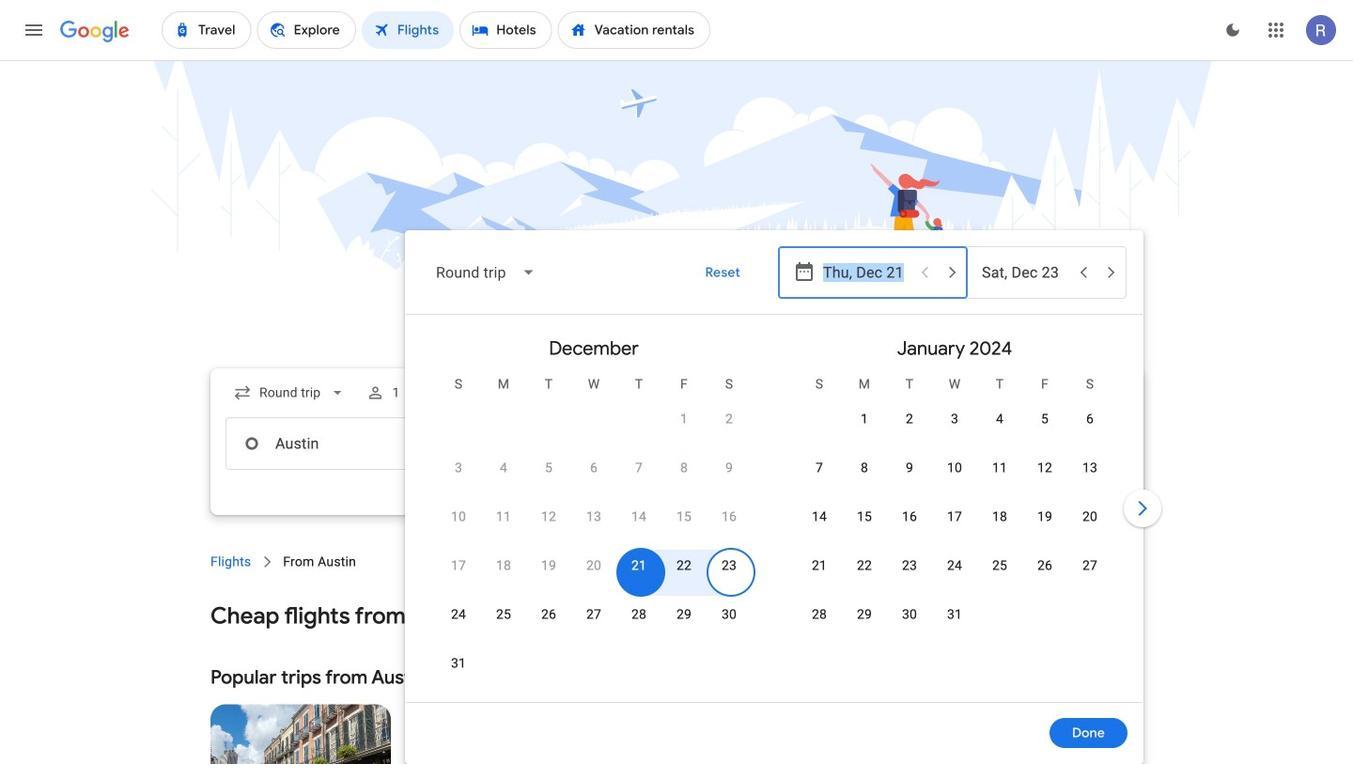 Task type: locate. For each thing, give the bounding box(es) containing it.
sun, dec 24 element
[[451, 605, 466, 624]]

thu, dec 7 element
[[636, 459, 643, 478]]

tue, dec 12 element
[[541, 508, 557, 526]]

2 return text field from the top
[[982, 418, 1112, 469]]

cell up mon, dec 18 element
[[481, 501, 526, 546]]

mon, dec 25 element
[[496, 605, 511, 624]]

fri, jan 5 element
[[1042, 410, 1049, 429]]

sun, jan 21 element
[[812, 557, 827, 575]]

wed, dec 27 element
[[587, 605, 602, 624]]

fri, dec 15 element
[[677, 508, 692, 526]]

0 vertical spatial departure text field
[[824, 247, 910, 298]]

sat, dec 2 element
[[726, 410, 733, 429]]

sun, dec 3 element
[[455, 459, 463, 478]]

row up wed, dec 20 element at the bottom left of the page
[[436, 499, 752, 553]]

tue, dec 19 element
[[541, 557, 557, 575]]

mon, jan 29 element
[[857, 605, 873, 624]]

sat, dec 16 element
[[722, 508, 737, 526]]

1 vertical spatial return text field
[[982, 418, 1112, 469]]

None text field
[[226, 417, 491, 470]]

thu, jan 4 element
[[997, 410, 1004, 429]]

mon, jan 8 element
[[861, 459, 869, 478]]

row up wed, jan 10 element
[[842, 394, 1113, 455]]

row up wed, jan 31 element
[[797, 548, 1113, 602]]

row group
[[414, 322, 775, 699], [775, 322, 1136, 695]]

grid inside flight search box
[[414, 322, 1136, 714]]

wed, dec 13 element
[[587, 508, 602, 526]]

tue, dec 26 element
[[541, 605, 557, 624]]

grid
[[414, 322, 1136, 714]]

2 departure text field from the top
[[824, 418, 953, 469]]

row
[[662, 394, 752, 455], [842, 394, 1113, 455], [436, 450, 752, 504], [797, 450, 1113, 504], [436, 499, 752, 553], [797, 499, 1113, 553], [436, 548, 752, 602], [797, 548, 1113, 602], [436, 597, 752, 651], [797, 597, 978, 651]]

none text field inside flight search box
[[226, 417, 491, 470]]

row up wed, dec 13 element
[[436, 450, 752, 504]]

wed, dec 20 element
[[587, 557, 602, 575]]

sun, jan 7 element
[[816, 459, 824, 478]]

fri, dec 8 element
[[681, 459, 688, 478]]

wed, jan 17 element
[[948, 508, 963, 526]]

fri, dec 1 element
[[681, 410, 688, 429]]

Departure text field
[[824, 247, 910, 298], [824, 418, 953, 469]]

thu, jan 18 element
[[993, 508, 1008, 526]]

wed, jan 3 element
[[951, 410, 959, 429]]

tue, jan 16 element
[[902, 508, 918, 526]]

row up fri, dec 8 element
[[662, 394, 752, 455]]

None field
[[421, 250, 552, 295], [226, 376, 355, 410], [421, 250, 552, 295], [226, 376, 355, 410]]

1 cell from the left
[[436, 501, 481, 546]]

sat, jan 13 element
[[1083, 459, 1098, 478]]

cell up sun, dec 17 element
[[436, 501, 481, 546]]

1 vertical spatial departure text field
[[824, 418, 953, 469]]

sun, jan 28 element
[[812, 605, 827, 624]]

mon, dec 4 element
[[500, 459, 508, 478]]

0 vertical spatial return text field
[[982, 247, 1069, 298]]

mon, jan 15 element
[[857, 508, 873, 526]]

Return text field
[[982, 247, 1069, 298], [982, 418, 1112, 469]]

thu, jan 11 element
[[993, 459, 1008, 478]]

tue, jan 30 element
[[902, 605, 918, 624]]

fri, dec 22 element
[[677, 557, 692, 575]]

sat, dec 9 element
[[726, 459, 733, 478]]

main menu image
[[23, 19, 45, 41]]

sun, jan 14 element
[[812, 508, 827, 526]]

tue, jan 2 element
[[906, 410, 914, 429]]

mon, jan 1 element
[[861, 410, 869, 429]]

2 row group from the left
[[775, 322, 1136, 695]]

sat, jan 6 element
[[1087, 410, 1094, 429]]

mon, dec 18 element
[[496, 557, 511, 575]]

1 return text field from the top
[[982, 247, 1069, 298]]

cell
[[436, 501, 481, 546], [481, 501, 526, 546]]



Task type: vqa. For each thing, say whether or not it's contained in the screenshot.
$307
no



Task type: describe. For each thing, give the bounding box(es) containing it.
sat, dec 23, return date. element
[[722, 557, 737, 575]]

1 row group from the left
[[414, 322, 775, 699]]

wed, jan 10 element
[[948, 459, 963, 478]]

1 departure text field from the top
[[824, 247, 910, 298]]

thu, dec 28 element
[[632, 605, 647, 624]]

fri, jan 19 element
[[1038, 508, 1053, 526]]

change appearance image
[[1211, 8, 1256, 53]]

row up wed, jan 24 element
[[797, 499, 1113, 553]]

next image
[[1121, 486, 1166, 531]]

Flight search field
[[196, 230, 1166, 764]]

sat, jan 27 element
[[1083, 557, 1098, 575]]

row down wed, dec 20 element at the bottom left of the page
[[436, 597, 752, 651]]

mon, jan 22 element
[[857, 557, 873, 575]]

wed, jan 31 element
[[948, 605, 963, 624]]

tue, dec 5 element
[[545, 459, 553, 478]]

sat, dec 30 element
[[722, 605, 737, 624]]

wed, jan 24 element
[[948, 557, 963, 575]]

86 US dollars text field
[[1096, 719, 1128, 743]]

fri, jan 26 element
[[1038, 557, 1053, 575]]

tue, jan 9 element
[[906, 459, 914, 478]]

row up wed, dec 27 element
[[436, 548, 752, 602]]

sun, dec 17 element
[[451, 557, 466, 575]]

row down tue, jan 23 element
[[797, 597, 978, 651]]

2 cell from the left
[[481, 501, 526, 546]]

thu, jan 25 element
[[993, 557, 1008, 575]]

wed, dec 6 element
[[590, 459, 598, 478]]

fri, dec 29 element
[[677, 605, 692, 624]]

fri, jan 12 element
[[1038, 459, 1053, 478]]

thu, dec 21, departure date. element
[[632, 557, 647, 575]]

sat, jan 20 element
[[1083, 508, 1098, 526]]

tue, jan 23 element
[[902, 557, 918, 575]]

sun, dec 31 element
[[451, 654, 466, 673]]

thu, dec 14 element
[[632, 508, 647, 526]]

row up wed, jan 17 element
[[797, 450, 1113, 504]]



